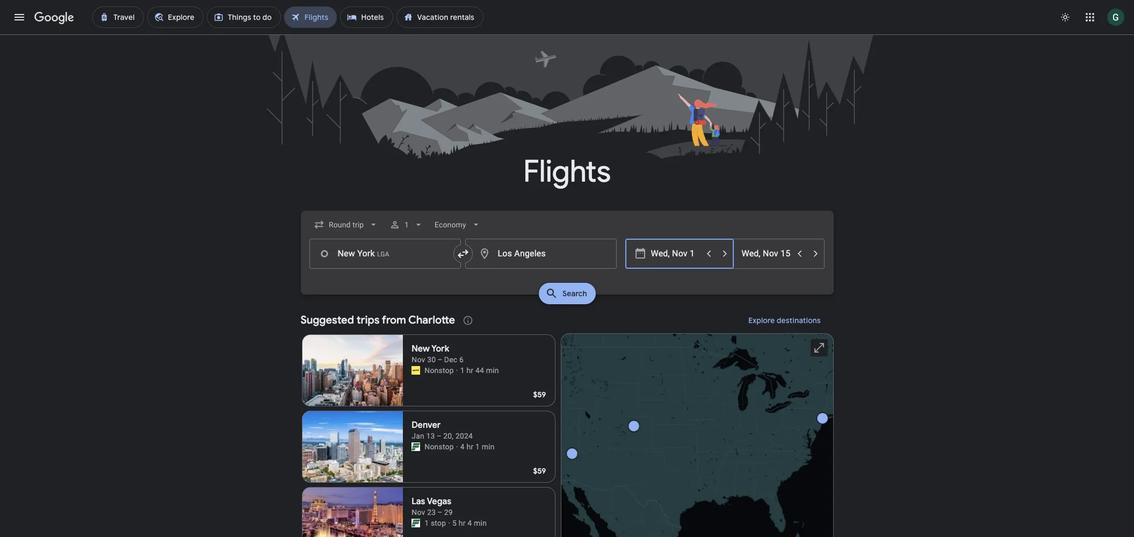 Task type: describe. For each thing, give the bounding box(es) containing it.
nov for new
[[412, 355, 426, 364]]

vegas
[[427, 496, 452, 507]]

suggested trips from charlotte
[[301, 313, 455, 327]]

frontier image
[[412, 519, 421, 527]]

stop
[[431, 519, 446, 527]]

nov for las
[[412, 508, 426, 517]]

main menu image
[[13, 11, 26, 24]]

1 for 1
[[405, 220, 409, 229]]

min for new york
[[486, 366, 499, 375]]

hr for new york
[[467, 366, 474, 375]]

 image for new york
[[456, 365, 458, 376]]

5 hr 4 min
[[453, 519, 487, 527]]

swap origin and destination. image
[[457, 247, 470, 260]]

1 hr 44 min
[[461, 366, 499, 375]]

search button
[[539, 283, 596, 304]]

york
[[432, 344, 450, 354]]

13 – 20,
[[427, 432, 454, 440]]

change appearance image
[[1053, 4, 1079, 30]]

min for las vegas
[[474, 519, 487, 527]]

$59 for new york
[[534, 390, 547, 399]]

Departure text field
[[651, 239, 701, 268]]

59 US dollars text field
[[534, 466, 547, 476]]

charlotte
[[409, 313, 455, 327]]

explore destinations
[[749, 316, 821, 325]]

nonstop for york
[[425, 366, 454, 375]]



Task type: vqa. For each thing, say whether or not it's contained in the screenshot.
GOOGLE image
no



Task type: locate. For each thing, give the bounding box(es) containing it.
0 vertical spatial nonstop
[[425, 366, 454, 375]]

4 right 5
[[468, 519, 472, 527]]

suggested trips from charlotte region
[[301, 308, 834, 537]]

1 for 1 hr 44 min
[[461, 366, 465, 375]]

jan
[[412, 432, 425, 440]]

1 stop
[[425, 519, 446, 527]]

1 vertical spatial  image
[[456, 441, 458, 452]]

Return text field
[[742, 239, 792, 268]]

nov down new
[[412, 355, 426, 364]]

1 button
[[385, 212, 428, 238]]

suggested
[[301, 313, 354, 327]]

nonstop down 13 – 20,
[[425, 442, 454, 451]]

1
[[405, 220, 409, 229], [461, 366, 465, 375], [476, 442, 480, 451], [425, 519, 429, 527]]

new
[[412, 344, 430, 354]]

$59 for denver
[[534, 466, 547, 476]]

0 vertical spatial $59
[[534, 390, 547, 399]]

hr for las vegas
[[459, 519, 466, 527]]

 image
[[456, 365, 458, 376], [456, 441, 458, 452]]

2 nonstop from the top
[[425, 442, 454, 451]]

explore
[[749, 316, 775, 325]]

1 horizontal spatial 4
[[468, 519, 472, 527]]

0 vertical spatial min
[[486, 366, 499, 375]]

1 nonstop from the top
[[425, 366, 454, 375]]

59 US dollars text field
[[534, 390, 547, 399]]

new york nov 30 – dec 6
[[412, 344, 464, 364]]

2 $59 from the top
[[534, 466, 547, 476]]

0 vertical spatial nov
[[412, 355, 426, 364]]

2 vertical spatial hr
[[459, 519, 466, 527]]

1 vertical spatial $59
[[534, 466, 547, 476]]

4 hr 1 min
[[461, 442, 495, 451]]

nov inside new york nov 30 – dec 6
[[412, 355, 426, 364]]

0 vertical spatial  image
[[456, 365, 458, 376]]

hr left 44
[[467, 366, 474, 375]]

min for denver
[[482, 442, 495, 451]]

hr
[[467, 366, 474, 375], [467, 442, 474, 451], [459, 519, 466, 527]]

1  image from the top
[[456, 365, 458, 376]]

None text field
[[309, 239, 461, 269], [465, 239, 617, 269], [309, 239, 461, 269], [465, 239, 617, 269]]

hr for denver
[[467, 442, 474, 451]]

hr down 2024
[[467, 442, 474, 451]]

1 for 1 stop
[[425, 519, 429, 527]]

23 – 29
[[427, 508, 453, 517]]

las
[[412, 496, 426, 507]]

 image
[[449, 518, 451, 529]]

trips
[[357, 313, 380, 327]]

flights
[[524, 153, 611, 191]]

1 vertical spatial nonstop
[[425, 442, 454, 451]]

6
[[460, 355, 464, 364]]

2  image from the top
[[456, 441, 458, 452]]

5
[[453, 519, 457, 527]]

0 vertical spatial hr
[[467, 366, 474, 375]]

4 down 2024
[[461, 442, 465, 451]]

denver
[[412, 420, 441, 431]]

2 vertical spatial min
[[474, 519, 487, 527]]

nov down las
[[412, 508, 426, 517]]

1 vertical spatial nov
[[412, 508, 426, 517]]

0 vertical spatial 4
[[461, 442, 465, 451]]

las vegas nov 23 – 29
[[412, 496, 453, 517]]

1 $59 from the top
[[534, 390, 547, 399]]

hr right 5
[[459, 519, 466, 527]]

min
[[486, 366, 499, 375], [482, 442, 495, 451], [474, 519, 487, 527]]

2024
[[456, 432, 473, 440]]

1 nov from the top
[[412, 355, 426, 364]]

1 inside 1 popup button
[[405, 220, 409, 229]]

0 horizontal spatial 4
[[461, 442, 465, 451]]

4
[[461, 442, 465, 451], [468, 519, 472, 527]]

nov
[[412, 355, 426, 364], [412, 508, 426, 517]]

1 vertical spatial hr
[[467, 442, 474, 451]]

frontier image
[[412, 442, 421, 451]]

explore destinations button
[[736, 308, 834, 333]]

1 vertical spatial 4
[[468, 519, 472, 527]]

 image down 2024
[[456, 441, 458, 452]]

 image for denver
[[456, 441, 458, 452]]

nonstop down 30 – dec
[[425, 366, 454, 375]]

44
[[476, 366, 484, 375]]

 image down 30 – dec
[[456, 365, 458, 376]]

Flight search field
[[292, 211, 843, 308]]

$59
[[534, 390, 547, 399], [534, 466, 547, 476]]

30 – dec
[[427, 355, 458, 364]]

denver jan 13 – 20, 2024
[[412, 420, 473, 440]]

spirit image
[[412, 366, 421, 375]]

nonstop for jan
[[425, 442, 454, 451]]

nov inside las vegas nov 23 – 29
[[412, 508, 426, 517]]

destinations
[[777, 316, 821, 325]]

1 vertical spatial min
[[482, 442, 495, 451]]

nonstop
[[425, 366, 454, 375], [425, 442, 454, 451]]

None field
[[309, 215, 383, 234], [431, 215, 486, 234], [309, 215, 383, 234], [431, 215, 486, 234]]

from
[[382, 313, 406, 327]]

search
[[563, 289, 587, 298]]

2 nov from the top
[[412, 508, 426, 517]]



